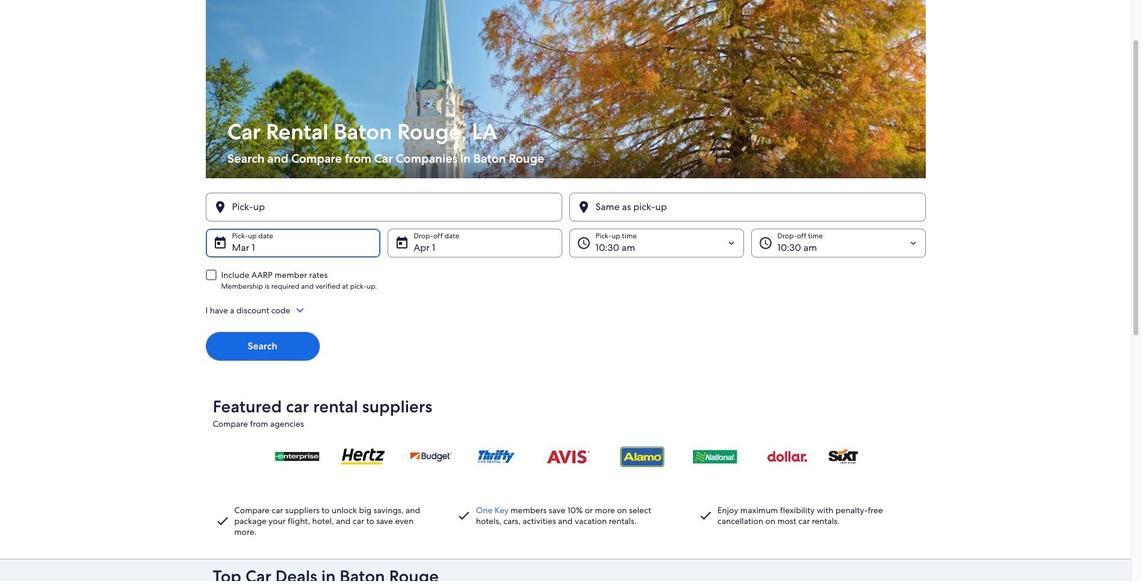 Task type: describe. For each thing, give the bounding box(es) containing it.
breadcrumbs region
[[0, 0, 1132, 559]]

car suppliers logo image
[[213, 434, 919, 478]]



Task type: vqa. For each thing, say whether or not it's contained in the screenshot.
THE CAR SUPPLIERS LOGO
yes



